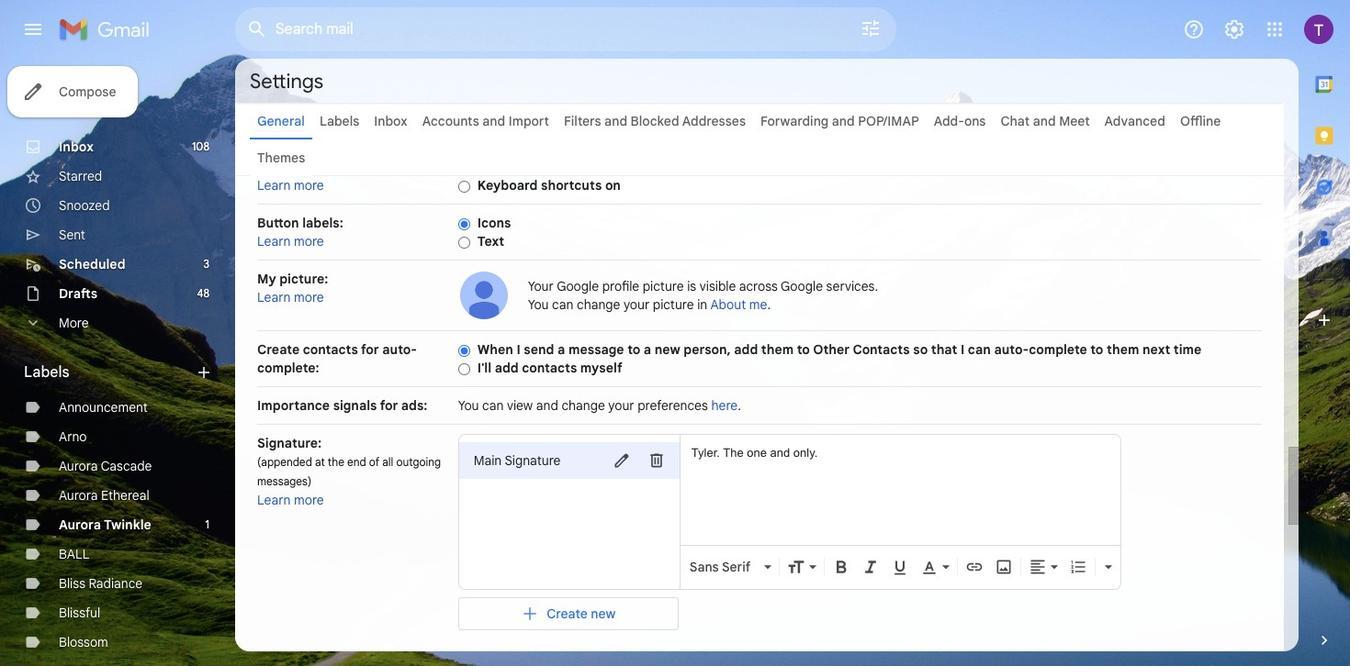 Task type: describe. For each thing, give the bounding box(es) containing it.
ethereal
[[101, 488, 150, 504]]

0 horizontal spatial inbox link
[[59, 139, 94, 155]]

next
[[1143, 342, 1171, 358]]

your google profile picture is visible across google services. you can change your picture in about me .
[[528, 278, 878, 313]]

ons
[[965, 113, 986, 130]]

snoozed
[[59, 198, 110, 214]]

complete:
[[257, 360, 319, 377]]

about me link
[[711, 297, 767, 313]]

signature
[[505, 453, 561, 469]]

3 to from the left
[[1091, 342, 1104, 358]]

and inside tyler. the one and only. text field
[[770, 446, 790, 460]]

0 horizontal spatial .
[[738, 398, 741, 414]]

arno link
[[59, 429, 87, 446]]

forwarding
[[761, 113, 829, 130]]

labels heading
[[24, 364, 195, 382]]

that
[[931, 342, 958, 358]]

in
[[697, 297, 708, 313]]

1 i from the left
[[517, 342, 521, 358]]

Text radio
[[458, 236, 470, 250]]

compose
[[59, 84, 116, 100]]

filters and blocked addresses
[[564, 113, 746, 130]]

shortcuts
[[541, 177, 602, 194]]

text
[[478, 233, 505, 250]]

learn more
[[257, 177, 324, 194]]

settings
[[250, 68, 323, 93]]

tyler.
[[692, 446, 720, 460]]

announcement link
[[59, 400, 148, 416]]

create for create contacts for auto- complete:
[[257, 342, 300, 358]]

blossom
[[59, 635, 108, 651]]

ads:
[[401, 398, 428, 414]]

aurora for aurora twinkle
[[59, 517, 101, 534]]

gmail image
[[59, 11, 159, 48]]

insert image image
[[995, 558, 1013, 577]]

themes link
[[257, 150, 305, 166]]

end
[[347, 456, 366, 469]]

importance signals for ads:
[[257, 398, 428, 414]]

link ‪(⌘k)‬ image
[[965, 558, 984, 577]]

bliss
[[59, 576, 85, 593]]

message
[[569, 342, 624, 358]]

filters
[[564, 113, 601, 130]]

tyler. the one and only.
[[692, 446, 818, 460]]

i'll
[[478, 360, 492, 377]]

your
[[528, 278, 554, 295]]

1 to from the left
[[628, 342, 641, 358]]

sans serif
[[690, 559, 751, 576]]

learn inside my picture: learn more
[[257, 289, 291, 306]]

keyboard
[[478, 177, 538, 194]]

1 horizontal spatial new
[[655, 342, 681, 358]]

1
[[205, 518, 209, 532]]

Keyboard shortcuts on radio
[[458, 180, 470, 194]]

more inside my picture: learn more
[[294, 289, 324, 306]]

forwarding and pop/imap
[[761, 113, 919, 130]]

button
[[257, 215, 299, 232]]

so
[[913, 342, 928, 358]]

the
[[723, 446, 744, 460]]

contacts
[[853, 342, 910, 358]]

0 vertical spatial inbox
[[374, 113, 408, 130]]

2 a from the left
[[644, 342, 652, 358]]

importance
[[257, 398, 330, 414]]

1 more from the top
[[294, 177, 324, 194]]

3 learn more link from the top
[[257, 289, 324, 306]]

Icons radio
[[458, 218, 470, 231]]

48
[[197, 287, 209, 300]]

auto- inside the create contacts for auto- complete:
[[382, 342, 417, 358]]

aurora ethereal
[[59, 488, 150, 504]]

main
[[474, 453, 502, 469]]

at
[[315, 456, 325, 469]]

add-
[[934, 113, 965, 130]]

When I send a message to a new person, add them to Other Contacts so that I can auto-complete to them next time radio
[[458, 344, 470, 358]]

formatting options toolbar
[[684, 558, 1120, 578]]

your inside your google profile picture is visible across google services. you can change your picture in about me .
[[624, 297, 650, 313]]

blissful
[[59, 605, 100, 622]]

when
[[478, 342, 513, 358]]

signature: (appended at the end of all outgoing messages) learn more
[[257, 435, 441, 509]]

preferences
[[638, 398, 708, 414]]

blocked
[[631, 113, 679, 130]]

new inside the create new "button"
[[591, 606, 616, 623]]

4 learn more link from the top
[[257, 492, 324, 509]]

more inside button labels: learn more
[[294, 233, 324, 250]]

settings image
[[1224, 18, 1246, 40]]

forwarding and pop/imap link
[[761, 113, 919, 130]]

and right view
[[536, 398, 558, 414]]

0 vertical spatial picture
[[643, 278, 684, 295]]

ball link
[[59, 547, 90, 563]]

for for contacts
[[361, 342, 379, 358]]

contacts inside the create contacts for auto- complete:
[[303, 342, 358, 358]]

change inside your google profile picture is visible across google services. you can change your picture in about me .
[[577, 297, 620, 313]]

signals
[[333, 398, 377, 414]]

main menu image
[[22, 18, 44, 40]]

me
[[749, 297, 767, 313]]

blossom link
[[59, 635, 108, 651]]

button labels: learn more
[[257, 215, 343, 250]]

myself
[[580, 360, 622, 377]]

chat and meet link
[[1001, 113, 1090, 130]]

addresses
[[682, 113, 746, 130]]

you can view and change your preferences here .
[[458, 398, 741, 414]]

inbox inside labels 'navigation'
[[59, 139, 94, 155]]

twinkle
[[104, 517, 151, 534]]

visible
[[700, 278, 736, 295]]

2 learn more link from the top
[[257, 233, 324, 250]]

of
[[369, 456, 380, 469]]

1 google from the left
[[557, 278, 599, 295]]

profile
[[602, 278, 640, 295]]

accounts and import link
[[422, 113, 549, 130]]

drafts link
[[59, 286, 97, 302]]

general link
[[257, 113, 305, 130]]

for for signals
[[380, 398, 398, 414]]

accounts and import
[[422, 113, 549, 130]]

announcement
[[59, 400, 148, 416]]



Task type: vqa. For each thing, say whether or not it's contained in the screenshot.
email)
no



Task type: locate. For each thing, give the bounding box(es) containing it.
Signature text field
[[692, 445, 1112, 537]]

0 vertical spatial new
[[655, 342, 681, 358]]

your down "profile"
[[624, 297, 650, 313]]

offline
[[1180, 113, 1221, 130]]

0 horizontal spatial them
[[761, 342, 794, 358]]

(appended
[[257, 456, 312, 469]]

more down "picture:"
[[294, 289, 324, 306]]

i
[[517, 342, 521, 358], [961, 342, 965, 358]]

sent link
[[59, 227, 85, 243]]

can inside your google profile picture is visible across google services. you can change your picture in about me .
[[552, 297, 574, 313]]

0 horizontal spatial i
[[517, 342, 521, 358]]

italic ‪(⌘i)‬ image
[[862, 558, 880, 577]]

inbox right "labels" link at the top of page
[[374, 113, 408, 130]]

Search mail text field
[[276, 20, 808, 39]]

. down the across
[[767, 297, 771, 313]]

learn down 'messages)'
[[257, 492, 291, 509]]

to right complete
[[1091, 342, 1104, 358]]

2 horizontal spatial can
[[968, 342, 991, 358]]

learn
[[257, 177, 291, 194], [257, 233, 291, 250], [257, 289, 291, 306], [257, 492, 291, 509]]

0 vertical spatial change
[[577, 297, 620, 313]]

add right person,
[[734, 342, 758, 358]]

more formatting options image
[[1099, 558, 1118, 577]]

them down me on the right of the page
[[761, 342, 794, 358]]

you down the "i'll add contacts myself" radio at bottom
[[458, 398, 479, 414]]

4 more from the top
[[294, 492, 324, 509]]

3 more from the top
[[294, 289, 324, 306]]

1 horizontal spatial to
[[797, 342, 810, 358]]

labels:
[[302, 215, 343, 232]]

and for filters
[[605, 113, 628, 130]]

108
[[192, 140, 209, 153]]

0 horizontal spatial auto-
[[382, 342, 417, 358]]

can right that
[[968, 342, 991, 358]]

and left pop/imap
[[832, 113, 855, 130]]

more button
[[0, 309, 220, 338]]

2 learn from the top
[[257, 233, 291, 250]]

can
[[552, 297, 574, 313], [968, 342, 991, 358], [482, 398, 504, 414]]

starred link
[[59, 168, 102, 185]]

1 horizontal spatial inbox link
[[374, 113, 408, 130]]

offline link
[[1180, 113, 1221, 130]]

scheduled link
[[59, 256, 125, 273]]

to
[[628, 342, 641, 358], [797, 342, 810, 358], [1091, 342, 1104, 358]]

0 horizontal spatial inbox
[[59, 139, 94, 155]]

add down when
[[495, 360, 519, 377]]

1 vertical spatial your
[[608, 398, 634, 414]]

my
[[257, 271, 276, 288]]

person,
[[684, 342, 731, 358]]

aurora for aurora cascade
[[59, 458, 98, 475]]

4 learn from the top
[[257, 492, 291, 509]]

1 horizontal spatial auto-
[[994, 342, 1029, 358]]

and for chat
[[1033, 113, 1056, 130]]

learn more link down button
[[257, 233, 324, 250]]

0 vertical spatial you
[[528, 297, 549, 313]]

0 horizontal spatial can
[[482, 398, 504, 414]]

auto- right that
[[994, 342, 1029, 358]]

None search field
[[235, 7, 897, 51]]

advanced link
[[1105, 113, 1166, 130]]

a right message
[[644, 342, 652, 358]]

3 aurora from the top
[[59, 517, 101, 534]]

auto-
[[382, 342, 417, 358], [994, 342, 1029, 358]]

learn down my
[[257, 289, 291, 306]]

1 horizontal spatial you
[[528, 297, 549, 313]]

1 horizontal spatial .
[[767, 297, 771, 313]]

learn more link down 'messages)'
[[257, 492, 324, 509]]

2 aurora from the top
[[59, 488, 98, 504]]

0 horizontal spatial contacts
[[303, 342, 358, 358]]

more down 'messages)'
[[294, 492, 324, 509]]

i'll add contacts myself
[[478, 360, 622, 377]]

messages)
[[257, 475, 312, 489]]

0 horizontal spatial new
[[591, 606, 616, 623]]

i right that
[[961, 342, 965, 358]]

2 vertical spatial aurora
[[59, 517, 101, 534]]

labels inside 'navigation'
[[24, 364, 69, 382]]

0 vertical spatial inbox link
[[374, 113, 408, 130]]

1 horizontal spatial google
[[781, 278, 823, 295]]

aurora for aurora ethereal
[[59, 488, 98, 504]]

bliss radiance link
[[59, 576, 143, 593]]

numbered list ‪(⌘⇧7)‬ image
[[1069, 558, 1088, 577]]

and for forwarding
[[832, 113, 855, 130]]

0 horizontal spatial a
[[558, 342, 565, 358]]

learn more link down "picture:"
[[257, 289, 324, 306]]

1 vertical spatial you
[[458, 398, 479, 414]]

I'll add contacts myself radio
[[458, 363, 470, 376]]

google right the across
[[781, 278, 823, 295]]

0 vertical spatial labels
[[320, 113, 359, 130]]

a up i'll add contacts myself
[[558, 342, 565, 358]]

1 vertical spatial change
[[562, 398, 605, 414]]

send
[[524, 342, 554, 358]]

to left other
[[797, 342, 810, 358]]

general
[[257, 113, 305, 130]]

and right the one
[[770, 446, 790, 460]]

0 horizontal spatial to
[[628, 342, 641, 358]]

inbox link
[[374, 113, 408, 130], [59, 139, 94, 155]]

create inside the create contacts for auto- complete:
[[257, 342, 300, 358]]

cascade
[[101, 458, 152, 475]]

learn inside signature: (appended at the end of all outgoing messages) learn more
[[257, 492, 291, 509]]

2 to from the left
[[797, 342, 810, 358]]

1 vertical spatial for
[[380, 398, 398, 414]]

and for accounts
[[483, 113, 506, 130]]

1 horizontal spatial labels
[[320, 113, 359, 130]]

1 vertical spatial aurora
[[59, 488, 98, 504]]

labels right general
[[320, 113, 359, 130]]

1 vertical spatial create
[[547, 606, 588, 623]]

bliss radiance
[[59, 576, 143, 593]]

to right message
[[628, 342, 641, 358]]

0 vertical spatial aurora
[[59, 458, 98, 475]]

filters and blocked addresses link
[[564, 113, 746, 130]]

2 horizontal spatial to
[[1091, 342, 1104, 358]]

0 horizontal spatial add
[[495, 360, 519, 377]]

0 vertical spatial can
[[552, 297, 574, 313]]

my picture: learn more
[[257, 271, 328, 306]]

your
[[624, 297, 650, 313], [608, 398, 634, 414]]

tab list
[[1299, 59, 1350, 601]]

0 vertical spatial add
[[734, 342, 758, 358]]

aurora up ball 'link'
[[59, 517, 101, 534]]

outgoing
[[396, 456, 441, 469]]

aurora cascade
[[59, 458, 152, 475]]

1 learn more link from the top
[[257, 177, 324, 194]]

all
[[382, 456, 394, 469]]

. up "the" on the bottom right of the page
[[738, 398, 741, 414]]

1 vertical spatial new
[[591, 606, 616, 623]]

you
[[528, 297, 549, 313], [458, 398, 479, 414]]

labels for labels heading
[[24, 364, 69, 382]]

time
[[1174, 342, 1202, 358]]

0 vertical spatial .
[[767, 297, 771, 313]]

sans
[[690, 559, 719, 576]]

aurora up aurora twinkle
[[59, 488, 98, 504]]

and right chat
[[1033, 113, 1056, 130]]

contacts up complete:
[[303, 342, 358, 358]]

for up signals
[[361, 342, 379, 358]]

google right your
[[557, 278, 599, 295]]

1 horizontal spatial i
[[961, 342, 965, 358]]

about
[[711, 297, 746, 313]]

more
[[59, 315, 89, 332]]

for inside the create contacts for auto- complete:
[[361, 342, 379, 358]]

more down themes
[[294, 177, 324, 194]]

create for create new
[[547, 606, 588, 623]]

and left import
[[483, 113, 506, 130]]

ball
[[59, 547, 90, 563]]

themes
[[257, 150, 305, 166]]

2 them from the left
[[1107, 342, 1140, 358]]

1 vertical spatial inbox link
[[59, 139, 94, 155]]

1 auto- from the left
[[382, 342, 417, 358]]

1 horizontal spatial can
[[552, 297, 574, 313]]

1 vertical spatial inbox
[[59, 139, 94, 155]]

can left view
[[482, 398, 504, 414]]

1 vertical spatial picture
[[653, 297, 694, 313]]

1 horizontal spatial inbox
[[374, 113, 408, 130]]

serif
[[722, 559, 751, 576]]

1 vertical spatial .
[[738, 398, 741, 414]]

add-ons link
[[934, 113, 986, 130]]

1 horizontal spatial them
[[1107, 342, 1140, 358]]

one
[[747, 446, 767, 460]]

labels down more
[[24, 364, 69, 382]]

compose button
[[7, 66, 138, 118]]

on
[[605, 177, 621, 194]]

labels for "labels" link at the top of page
[[320, 113, 359, 130]]

and right filters
[[605, 113, 628, 130]]

i left send
[[517, 342, 521, 358]]

keyboard shortcuts on
[[478, 177, 621, 194]]

create new button
[[458, 598, 679, 631]]

pop/imap
[[858, 113, 919, 130]]

you inside your google profile picture is visible across google services. you can change your picture in about me .
[[528, 297, 549, 313]]

2 google from the left
[[781, 278, 823, 295]]

2 vertical spatial can
[[482, 398, 504, 414]]

radiance
[[89, 576, 143, 593]]

0 vertical spatial create
[[257, 342, 300, 358]]

new
[[655, 342, 681, 358], [591, 606, 616, 623]]

bold ‪(⌘b)‬ image
[[832, 558, 851, 577]]

view
[[507, 398, 533, 414]]

the
[[328, 456, 344, 469]]

3 learn from the top
[[257, 289, 291, 306]]

picture image
[[458, 270, 510, 322]]

learn down button
[[257, 233, 291, 250]]

labels link
[[320, 113, 359, 130]]

inbox link up starred
[[59, 139, 94, 155]]

signature:
[[257, 435, 322, 452]]

other
[[813, 342, 850, 358]]

1 vertical spatial labels
[[24, 364, 69, 382]]

1 horizontal spatial for
[[380, 398, 398, 414]]

1 horizontal spatial a
[[644, 342, 652, 358]]

picture left is
[[643, 278, 684, 295]]

0 horizontal spatial for
[[361, 342, 379, 358]]

1 horizontal spatial add
[[734, 342, 758, 358]]

learn down themes link
[[257, 177, 291, 194]]

aurora down arno
[[59, 458, 98, 475]]

only.
[[794, 446, 818, 460]]

0 vertical spatial for
[[361, 342, 379, 358]]

drafts
[[59, 286, 97, 302]]

accounts
[[422, 113, 479, 130]]

contacts down send
[[522, 360, 577, 377]]

icons
[[478, 215, 511, 232]]

blissful link
[[59, 605, 100, 622]]

main signature
[[474, 453, 561, 469]]

aurora cascade link
[[59, 458, 152, 475]]

create contacts for auto- complete:
[[257, 342, 417, 377]]

when i send a message to a new person, add them to other contacts so that i can auto-complete to them next time
[[478, 342, 1202, 358]]

1 vertical spatial can
[[968, 342, 991, 358]]

. inside your google profile picture is visible across google services. you can change your picture in about me .
[[767, 297, 771, 313]]

1 horizontal spatial create
[[547, 606, 588, 623]]

them left next
[[1107, 342, 1140, 358]]

create inside "button"
[[547, 606, 588, 623]]

2 auto- from the left
[[994, 342, 1029, 358]]

for left ads:
[[380, 398, 398, 414]]

aurora twinkle
[[59, 517, 151, 534]]

learn inside button labels: learn more
[[257, 233, 291, 250]]

0 horizontal spatial create
[[257, 342, 300, 358]]

0 horizontal spatial google
[[557, 278, 599, 295]]

0 horizontal spatial you
[[458, 398, 479, 414]]

change down myself
[[562, 398, 605, 414]]

your down myself
[[608, 398, 634, 414]]

chat
[[1001, 113, 1030, 130]]

contacts
[[303, 342, 358, 358], [522, 360, 577, 377]]

support image
[[1183, 18, 1205, 40]]

inbox up starred
[[59, 139, 94, 155]]

can down your
[[552, 297, 574, 313]]

auto- up ads:
[[382, 342, 417, 358]]

advanced search options image
[[853, 10, 889, 47]]

create new
[[547, 606, 616, 623]]

.
[[767, 297, 771, 313], [738, 398, 741, 414]]

them
[[761, 342, 794, 358], [1107, 342, 1140, 358]]

labels navigation
[[0, 59, 235, 667]]

1 horizontal spatial contacts
[[522, 360, 577, 377]]

more inside signature: (appended at the end of all outgoing messages) learn more
[[294, 492, 324, 509]]

2 more from the top
[[294, 233, 324, 250]]

1 them from the left
[[761, 342, 794, 358]]

more down labels: at the top left of page
[[294, 233, 324, 250]]

a
[[558, 342, 565, 358], [644, 342, 652, 358]]

0 vertical spatial contacts
[[303, 342, 358, 358]]

change down "profile"
[[577, 297, 620, 313]]

1 learn from the top
[[257, 177, 291, 194]]

you down your
[[528, 297, 549, 313]]

here
[[712, 398, 738, 414]]

0 vertical spatial your
[[624, 297, 650, 313]]

0 horizontal spatial labels
[[24, 364, 69, 382]]

1 aurora from the top
[[59, 458, 98, 475]]

aurora ethereal link
[[59, 488, 150, 504]]

1 a from the left
[[558, 342, 565, 358]]

learn more link down themes link
[[257, 177, 324, 194]]

picture down is
[[653, 297, 694, 313]]

and
[[483, 113, 506, 130], [605, 113, 628, 130], [832, 113, 855, 130], [1033, 113, 1056, 130], [536, 398, 558, 414], [770, 446, 790, 460]]

1 vertical spatial add
[[495, 360, 519, 377]]

1 vertical spatial contacts
[[522, 360, 577, 377]]

sans serif option
[[686, 558, 760, 577]]

2 i from the left
[[961, 342, 965, 358]]

inbox link right "labels" link at the top of page
[[374, 113, 408, 130]]

search mail image
[[241, 13, 274, 46]]

starred
[[59, 168, 102, 185]]

aurora
[[59, 458, 98, 475], [59, 488, 98, 504], [59, 517, 101, 534]]

across
[[739, 278, 778, 295]]

underline ‪(⌘u)‬ image
[[891, 559, 909, 578]]



